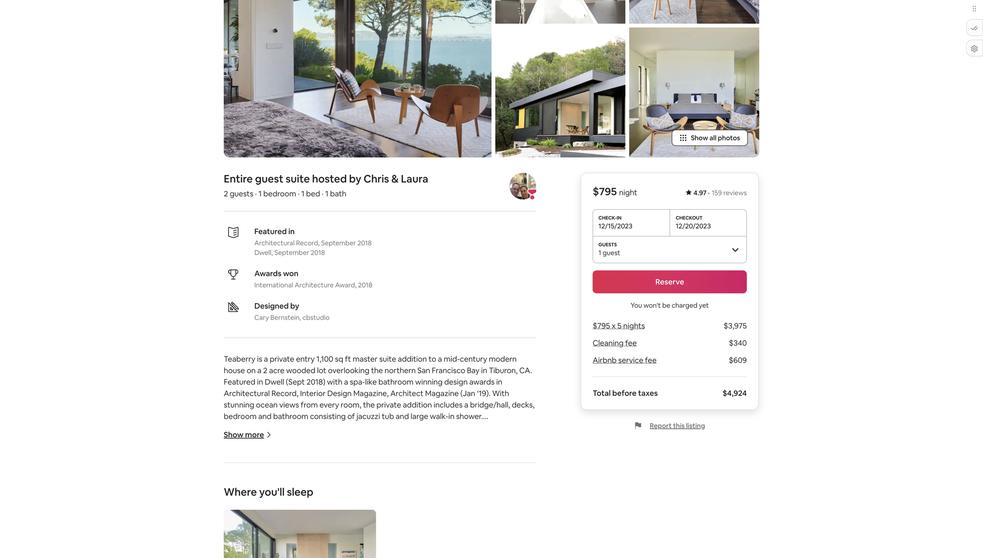 Task type: describe. For each thing, give the bounding box(es) containing it.
angel
[[224, 504, 245, 514]]

1 horizontal spatial bathroom
[[379, 378, 414, 387]]

featured in architectural record, september 2018 dwell, september 2018
[[255, 227, 372, 257]]

room,
[[341, 401, 362, 410]]

1 vertical spatial fee
[[646, 356, 657, 366]]

show for show all photos
[[692, 134, 709, 142]]

jacuzzi
[[357, 412, 380, 422]]

by inside 'designed by cary bernstein, cbstudio'
[[291, 302, 299, 311]]

sausalito
[[481, 492, 513, 502]]

you won't be charged yet
[[631, 302, 710, 310]]

air
[[347, 538, 357, 548]]

bridge/hall,
[[470, 401, 511, 410]]

forested
[[357, 458, 387, 468]]

'19).
[[477, 389, 491, 399]]

2 inside entire guest suite hosted by chris & laura 2 guests · 1 bedroom · 1 bed · 1 bath
[[224, 189, 228, 199]]

2 horizontal spatial of
[[509, 469, 517, 479]]

combined
[[434, 469, 469, 479]]

peninsula
[[457, 458, 490, 468]]

in down romantic
[[309, 458, 315, 468]]

airbnb/h/teaberry-
[[224, 527, 291, 537]]

sea-
[[386, 469, 401, 479]]

1,100
[[317, 355, 334, 364]]

architect
[[391, 389, 424, 399]]

bedroom inside entire guest suite hosted by chris & laura 2 guests · 1 bedroom · 1 bed · 1 bath
[[264, 189, 296, 199]]

$795 for $795 night
[[593, 185, 617, 199]]

architecture
[[295, 281, 334, 290]]

large
[[411, 412, 429, 422]]

cleaning
[[593, 339, 624, 348]]

1 horizontal spatial to
[[421, 492, 429, 502]]

award,
[[335, 281, 357, 290]]

suite inside entire guest suite hosted by chris & laura 2 guests · 1 bedroom · 1 bed · 1 bath
[[286, 172, 310, 186]]

with inside teaberry is a private entry 1,100 sq ft master suite addition to a mid-century modern house on a 2 acre wooded lot overlooking the northern san francisco bay in tiburon, ca. featured in dwell (sept 2018) with a spa-like bathroom winning design awards in architectural record, interior design magazine, architect magazine (jan '19). with stunning ocean views from every room, the private addition includes a bridge/hall, decks, bedroom and bathroom consisting of jacuzzi tub and large walk-in shower.
[[327, 378, 343, 387]]

2 vertical spatial is
[[286, 492, 292, 502]]

159
[[712, 189, 723, 197]]

bath
[[330, 189, 347, 199]]

paradise
[[323, 469, 353, 479]]

$3,975
[[724, 321, 748, 331]]

airbnb service fee button
[[593, 356, 657, 366]]

won
[[283, 269, 299, 279]]

1 horizontal spatial of
[[406, 458, 413, 468]]

· left 159
[[709, 189, 710, 197]]

charged
[[672, 302, 698, 310]]

access
[[261, 469, 286, 479]]

san inside teaberry is a private entry 1,100 sq ft master suite addition to a mid-century modern house on a 2 acre wooded lot overlooking the northern san francisco bay in tiburon, ca. featured in dwell (sept 2018) with a spa-like bathroom winning design awards in architectural record, interior design magazine, architect magazine (jan '19). with stunning ocean views from every room, the private addition includes a bridge/hall, decks, bedroom and bathroom consisting of jacuzzi tub and large walk-in shower.
[[418, 366, 431, 376]]

for up francisco,
[[474, 481, 484, 491]]

more
[[245, 430, 264, 440]]

this inside 'this is the perfect romantic retreat for relaxation. we are 25 minutes drive from golden gate bridge yet located in a peaceful, forested area of the tiburon peninsula surrounded by nature. access to nearby paradise park and sea-kayaking combined with some of the world's best biking and hiking in the area make this an amazing location for nature lovers. the tiburon ferry is within 7 minutes drive and connects to san francisco, sausalito and angel island.  sonoma and muir woods are 30 minutes away. a paradise for nature lovers with nearby trails for hiking and cycling. airbnb/h/teaberry-romantic-getaway. aquasana whole house water filter. air purifier.'
[[388, 481, 401, 491]]

$795 x 5 nights
[[593, 321, 646, 331]]

hosted
[[312, 172, 347, 186]]

gate
[[224, 458, 241, 468]]

1 left bath
[[326, 189, 329, 199]]

from inside 'this is the perfect romantic retreat for relaxation. we are 25 minutes drive from golden gate bridge yet located in a peaceful, forested area of the tiburon peninsula surrounded by nature. access to nearby paradise park and sea-kayaking combined with some of the world's best biking and hiking in the area make this an amazing location for nature lovers. the tiburon ferry is within 7 minutes drive and connects to san francisco, sausalito and angel island.  sonoma and muir woods are 30 minutes away. a paradise for nature lovers with nearby trails for hiking and cycling. airbnb/h/teaberry-romantic-getaway. aquasana whole house water filter. air purifier.'
[[484, 447, 501, 456]]

0 horizontal spatial with
[[224, 515, 239, 525]]

walk-
[[430, 412, 449, 422]]

is for a
[[257, 355, 262, 364]]

show all photos
[[692, 134, 741, 142]]

by inside entire guest suite hosted by chris & laura 2 guests · 1 bedroom · 1 bed · 1 bath
[[349, 172, 362, 186]]

1 vertical spatial addition
[[403, 401, 432, 410]]

master
[[353, 355, 378, 364]]

for down francisco,
[[474, 504, 484, 514]]

in up with at the bottom right of page
[[497, 378, 503, 387]]

cleaning fee
[[593, 339, 637, 348]]

0 vertical spatial tiburon
[[429, 458, 456, 468]]

cleaning fee button
[[593, 339, 637, 348]]

surrounded
[[492, 458, 533, 468]]

featured inside featured in architectural record, september 2018 dwell, september 2018
[[255, 227, 287, 237]]

in right bay
[[482, 366, 488, 376]]

in down includes
[[449, 412, 455, 422]]

0 horizontal spatial are
[[361, 504, 372, 514]]

0 vertical spatial are
[[412, 447, 423, 456]]

a down (jan
[[465, 401, 469, 410]]

award-winning ocean view luxury master suite. image 4 image
[[630, 0, 760, 24]]

photos
[[719, 134, 741, 142]]

designed
[[255, 302, 289, 311]]

of inside teaberry is a private entry 1,100 sq ft master suite addition to a mid-century modern house on a 2 acre wooded lot overlooking the northern san francisco bay in tiburon, ca. featured in dwell (sept 2018) with a spa-like bathroom winning design awards in architectural record, interior design magazine, architect magazine (jan '19). with stunning ocean views from every room, the private addition includes a bridge/hall, decks, bedroom and bathroom consisting of jacuzzi tub and large walk-in shower.
[[348, 412, 355, 422]]

show more
[[224, 430, 264, 440]]

the up "lovers."
[[518, 469, 530, 479]]

house inside teaberry is a private entry 1,100 sq ft master suite addition to a mid-century modern house on a 2 acre wooded lot overlooking the northern san francisco bay in tiburon, ca. featured in dwell (sept 2018) with a spa-like bathroom winning design awards in architectural record, interior design magazine, architect magazine (jan '19). with stunning ocean views from every room, the private addition includes a bridge/hall, decks, bedroom and bathroom consisting of jacuzzi tub and large walk-in shower.
[[224, 366, 245, 376]]

guest for 1
[[603, 249, 621, 257]]

and up within
[[291, 481, 304, 491]]

every
[[320, 401, 339, 410]]

chris
[[364, 172, 389, 186]]

an
[[402, 481, 411, 491]]

total
[[593, 389, 611, 399]]

2018 for won
[[358, 281, 373, 290]]

and down muir
[[320, 515, 333, 525]]

acre
[[269, 366, 285, 376]]

entire
[[224, 172, 253, 186]]

kayaking
[[401, 469, 432, 479]]

awards
[[255, 269, 282, 279]]

bedroom view image
[[224, 0, 492, 158]]

25
[[425, 447, 433, 456]]

a right on
[[258, 366, 262, 376]]

the up bridge
[[247, 447, 259, 456]]

1 vertical spatial drive
[[352, 492, 370, 502]]

x
[[612, 321, 616, 331]]

and up 30 at the bottom of the page
[[371, 492, 385, 502]]

0 vertical spatial addition
[[398, 355, 427, 364]]

1 left bed
[[302, 189, 305, 199]]

sonoma
[[272, 504, 301, 514]]

like
[[365, 378, 377, 387]]

1 vertical spatial hiking
[[298, 515, 319, 525]]

biking
[[268, 481, 289, 491]]

0 vertical spatial minutes
[[435, 447, 463, 456]]

· right bed
[[322, 189, 324, 199]]

sq
[[335, 355, 344, 364]]

2 inside teaberry is a private entry 1,100 sq ft master suite addition to a mid-century modern house on a 2 acre wooded lot overlooking the northern san francisco bay in tiburon, ca. featured in dwell (sept 2018) with a spa-like bathroom winning design awards in architectural record, interior design magazine, architect magazine (jan '19). with stunning ocean views from every room, the private addition includes a bridge/hall, decks, bedroom and bathroom consisting of jacuzzi tub and large walk-in shower.
[[263, 366, 268, 376]]

to inside teaberry is a private entry 1,100 sq ft master suite addition to a mid-century modern house on a 2 acre wooded lot overlooking the northern san francisco bay in tiburon, ca. featured in dwell (sept 2018) with a spa-like bathroom winning design awards in architectural record, interior design magazine, architect magazine (jan '19). with stunning ocean views from every room, the private addition includes a bridge/hall, decks, bedroom and bathroom consisting of jacuzzi tub and large walk-in shower.
[[429, 355, 437, 364]]

0 vertical spatial hiking
[[306, 481, 327, 491]]

bed
[[306, 189, 320, 199]]

san inside 'this is the perfect romantic retreat for relaxation. we are 25 minutes drive from golden gate bridge yet located in a peaceful, forested area of the tiburon peninsula surrounded by nature. access to nearby paradise park and sea-kayaking combined with some of the world's best biking and hiking in the area make this an amazing location for nature lovers. the tiburon ferry is within 7 minutes drive and connects to san francisco, sausalito and angel island.  sonoma and muir woods are 30 minutes away. a paradise for nature lovers with nearby trails for hiking and cycling. airbnb/h/teaberry-romantic-getaway. aquasana whole house water filter. air purifier.'
[[430, 492, 443, 502]]

awards
[[470, 378, 495, 387]]

golden
[[503, 447, 529, 456]]

best
[[251, 481, 266, 491]]

we
[[398, 447, 410, 456]]

total before taxes
[[593, 389, 658, 399]]

ocean
[[256, 401, 278, 410]]

purifier.
[[359, 538, 386, 548]]

1 vertical spatial 2018
[[311, 249, 325, 257]]

interior
[[300, 389, 326, 399]]

perfect
[[260, 447, 287, 456]]

0 horizontal spatial fee
[[626, 339, 637, 348]]

guest for entire
[[255, 172, 284, 186]]

and down ocean
[[258, 412, 272, 422]]

water
[[306, 538, 326, 548]]

1 vertical spatial minutes
[[322, 492, 350, 502]]

architectural inside featured in architectural record, september 2018 dwell, september 2018
[[255, 239, 295, 248]]

international
[[255, 281, 293, 290]]

you'll
[[259, 486, 285, 500]]

$795 for $795 x 5 nights
[[593, 321, 611, 331]]

2 nature from the top
[[486, 504, 509, 514]]

0 vertical spatial september
[[321, 239, 356, 248]]

1 horizontal spatial private
[[377, 401, 402, 410]]

0 vertical spatial drive
[[465, 447, 482, 456]]

a
[[435, 504, 441, 514]]

is for the
[[240, 447, 245, 456]]

1 vertical spatial nearby
[[241, 515, 265, 525]]

& laura
[[392, 172, 429, 186]]

featured inside teaberry is a private entry 1,100 sq ft master suite addition to a mid-century modern house on a 2 acre wooded lot overlooking the northern san francisco bay in tiburon, ca. featured in dwell (sept 2018) with a spa-like bathroom winning design awards in architectural record, interior design magazine, architect magazine (jan '19). with stunning ocean views from every room, the private addition includes a bridge/hall, decks, bedroom and bathroom consisting of jacuzzi tub and large walk-in shower.
[[224, 378, 256, 387]]

1 horizontal spatial yet
[[700, 302, 710, 310]]

2018 for in
[[358, 239, 372, 248]]

1 vertical spatial bathroom
[[273, 412, 309, 422]]

ca.
[[520, 366, 533, 376]]

record, inside featured in architectural record, september 2018 dwell, september 2018
[[296, 239, 320, 248]]

1 horizontal spatial area
[[389, 458, 404, 468]]

dwell
[[265, 378, 284, 387]]

and down within
[[302, 504, 315, 514]]

muir
[[317, 504, 332, 514]]

1 vertical spatial area
[[350, 481, 365, 491]]

ft
[[345, 355, 351, 364]]



Task type: vqa. For each thing, say whether or not it's contained in the screenshot.
because
no



Task type: locate. For each thing, give the bounding box(es) containing it.
show inside show all photos button
[[692, 134, 709, 142]]

featured down on
[[224, 378, 256, 387]]

park
[[354, 469, 370, 479]]

september up won
[[275, 249, 309, 257]]

report this listing button
[[635, 422, 706, 431]]

minutes down "connects"
[[384, 504, 412, 514]]

the up jacuzzi
[[363, 401, 375, 410]]

suite up bed
[[286, 172, 310, 186]]

is right this on the left of the page
[[240, 447, 245, 456]]

september up 'award,'
[[321, 239, 356, 248]]

1 horizontal spatial nearby
[[297, 469, 321, 479]]

12/15/2023
[[599, 222, 633, 231]]

0 vertical spatial private
[[270, 355, 295, 364]]

bathroom down northern
[[379, 378, 414, 387]]

is up sonoma
[[286, 492, 292, 502]]

record,
[[296, 239, 320, 248], [272, 389, 299, 399]]

2
[[224, 189, 228, 199], [263, 366, 268, 376]]

suite
[[286, 172, 310, 186], [380, 355, 397, 364]]

0 horizontal spatial guest
[[255, 172, 284, 186]]

is
[[257, 355, 262, 364], [240, 447, 245, 456], [286, 492, 292, 502]]

trails
[[267, 515, 284, 525]]

1 horizontal spatial bedroom image
[[630, 28, 760, 158]]

1 vertical spatial 2
[[263, 366, 268, 376]]

2018 inside awards won international architecture award, 2018
[[358, 281, 373, 290]]

private up tub
[[377, 401, 402, 410]]

architectural up dwell,
[[255, 239, 295, 248]]

0 vertical spatial yet
[[700, 302, 710, 310]]

0 vertical spatial bedroom image
[[630, 28, 760, 158]]

designed by cary bernstein, cbstudio
[[255, 302, 330, 322]]

0 vertical spatial house
[[224, 366, 245, 376]]

you
[[631, 302, 643, 310]]

0 horizontal spatial tiburon
[[239, 492, 266, 502]]

0 vertical spatial 2
[[224, 189, 228, 199]]

0 vertical spatial of
[[348, 412, 355, 422]]

$609
[[729, 356, 748, 366]]

1 vertical spatial by
[[291, 302, 299, 311]]

0 horizontal spatial bedroom image
[[224, 511, 376, 559]]

teaberry is a private entry 1,100 sq ft master suite addition to a mid-century modern house on a 2 acre wooded lot overlooking the northern san francisco bay in tiburon, ca. featured in dwell (sept 2018) with a spa-like bathroom winning design awards in architectural record, interior design magazine, architect magazine (jan '19). with stunning ocean views from every room, the private addition includes a bridge/hall, decks, bedroom and bathroom consisting of jacuzzi tub and large walk-in shower.
[[224, 355, 537, 422]]

report
[[650, 422, 672, 431]]

0 vertical spatial bedroom
[[264, 189, 296, 199]]

lovers
[[511, 504, 532, 514]]

1 vertical spatial yet
[[268, 458, 279, 468]]

0 vertical spatial is
[[257, 355, 262, 364]]

0 horizontal spatial area
[[350, 481, 365, 491]]

report this listing
[[650, 422, 706, 431]]

in left dwell
[[257, 378, 263, 387]]

house inside 'this is the perfect romantic retreat for relaxation. we are 25 minutes drive from golden gate bridge yet located in a peaceful, forested area of the tiburon peninsula surrounded by nature. access to nearby paradise park and sea-kayaking combined with some of the world's best biking and hiking in the area make this an amazing location for nature lovers. the tiburon ferry is within 7 minutes drive and connects to san francisco, sausalito and angel island.  sonoma and muir woods are 30 minutes away. a paradise for nature lovers with nearby trails for hiking and cycling. airbnb/h/teaberry-romantic-getaway. aquasana whole house water filter. air purifier.'
[[283, 538, 304, 548]]

$795 left x
[[593, 321, 611, 331]]

· left bed
[[298, 189, 300, 199]]

before
[[613, 389, 637, 399]]

with down angel
[[224, 515, 239, 525]]

2 horizontal spatial is
[[286, 492, 292, 502]]

1 vertical spatial this
[[388, 481, 401, 491]]

0 vertical spatial area
[[389, 458, 404, 468]]

to up away. on the left of page
[[421, 492, 429, 502]]

bedroom inside teaberry is a private entry 1,100 sq ft master suite addition to a mid-century modern house on a 2 acre wooded lot overlooking the northern san francisco bay in tiburon, ca. featured in dwell (sept 2018) with a spa-like bathroom winning design awards in architectural record, interior design magazine, architect magazine (jan '19). with stunning ocean views from every room, the private addition includes a bridge/hall, decks, bedroom and bathroom consisting of jacuzzi tub and large walk-in shower.
[[224, 412, 257, 422]]

1 horizontal spatial this
[[674, 422, 685, 431]]

lot
[[317, 366, 327, 376]]

view from jacuzzi tub image
[[496, 0, 626, 24]]

2 $795 from the top
[[593, 321, 611, 331]]

by down gate
[[224, 469, 233, 479]]

magazine,
[[354, 389, 389, 399]]

spa-
[[350, 378, 365, 387]]

1 vertical spatial featured
[[224, 378, 256, 387]]

0 vertical spatial from
[[301, 401, 318, 410]]

private up acre on the bottom left
[[270, 355, 295, 364]]

design
[[445, 378, 468, 387]]

(sept
[[286, 378, 305, 387]]

0 vertical spatial this
[[674, 422, 685, 431]]

in up won
[[289, 227, 295, 237]]

1 vertical spatial to
[[288, 469, 295, 479]]

amazing
[[413, 481, 442, 491]]

where you'll sleep
[[224, 486, 314, 500]]

0 vertical spatial to
[[429, 355, 437, 364]]

0 vertical spatial bathroom
[[379, 378, 414, 387]]

from inside teaberry is a private entry 1,100 sq ft master suite addition to a mid-century modern house on a 2 acre wooded lot overlooking the northern san francisco bay in tiburon, ca. featured in dwell (sept 2018) with a spa-like bathroom winning design awards in architectural record, interior design magazine, architect magazine (jan '19). with stunning ocean views from every room, the private addition includes a bridge/hall, decks, bedroom and bathroom consisting of jacuzzi tub and large walk-in shower.
[[301, 401, 318, 410]]

a left mid- at the bottom left of page
[[438, 355, 442, 364]]

location
[[444, 481, 472, 491]]

tiburon up island.
[[239, 492, 266, 502]]

show up this on the left of the page
[[224, 430, 244, 440]]

1 inside popup button
[[599, 249, 602, 257]]

1 horizontal spatial by
[[291, 302, 299, 311]]

2 horizontal spatial by
[[349, 172, 362, 186]]

night
[[620, 188, 638, 198]]

0 horizontal spatial september
[[275, 249, 309, 257]]

this
[[224, 447, 238, 456]]

to down located
[[288, 469, 295, 479]]

for
[[348, 447, 358, 456], [474, 481, 484, 491], [474, 504, 484, 514], [286, 515, 296, 525]]

1 vertical spatial guest
[[603, 249, 621, 257]]

guest inside entire guest suite hosted by chris & laura 2 guests · 1 bedroom · 1 bed · 1 bath
[[255, 172, 284, 186]]

taxes
[[639, 389, 658, 399]]

to left mid- at the bottom left of page
[[429, 355, 437, 364]]

2 vertical spatial 2018
[[358, 281, 373, 290]]

1 horizontal spatial tiburon
[[429, 458, 456, 468]]

with
[[327, 378, 343, 387], [471, 469, 486, 479], [224, 515, 239, 525]]

this down sea-
[[388, 481, 401, 491]]

nearby down located
[[297, 469, 321, 479]]

away.
[[414, 504, 433, 514]]

shower.
[[457, 412, 483, 422]]

1 horizontal spatial minutes
[[384, 504, 412, 514]]

1 vertical spatial are
[[361, 504, 372, 514]]

located
[[281, 458, 308, 468]]

decks,
[[512, 401, 535, 410]]

1 horizontal spatial september
[[321, 239, 356, 248]]

1 vertical spatial of
[[406, 458, 413, 468]]

bridge
[[243, 458, 266, 468]]

architectural inside teaberry is a private entry 1,100 sq ft master suite addition to a mid-century modern house on a 2 acre wooded lot overlooking the northern san francisco bay in tiburon, ca. featured in dwell (sept 2018) with a spa-like bathroom winning design awards in architectural record, interior design magazine, architect magazine (jan '19). with stunning ocean views from every room, the private addition includes a bridge/hall, decks, bedroom and bathroom consisting of jacuzzi tub and large walk-in shower.
[[224, 389, 270, 399]]

1 horizontal spatial from
[[484, 447, 501, 456]]

to
[[429, 355, 437, 364], [288, 469, 295, 479], [421, 492, 429, 502]]

bedroom down stunning
[[224, 412, 257, 422]]

bedroom image inside "where you'll sleep" region
[[224, 511, 376, 559]]

1 vertical spatial tiburon
[[239, 492, 266, 502]]

the up 'like'
[[371, 366, 383, 376]]

house down romantic-
[[283, 538, 304, 548]]

0 vertical spatial nature
[[486, 481, 509, 491]]

yet up access
[[268, 458, 279, 468]]

island.
[[246, 504, 268, 514]]

and up the make
[[371, 469, 385, 479]]

sleep
[[287, 486, 314, 500]]

2 vertical spatial by
[[224, 469, 233, 479]]

house down teaberry
[[224, 366, 245, 376]]

1 vertical spatial is
[[240, 447, 245, 456]]

hiking up romantic-
[[298, 515, 319, 525]]

bedroom image
[[630, 28, 760, 158], [224, 511, 376, 559]]

cary
[[255, 314, 269, 322]]

a left the spa-
[[344, 378, 348, 387]]

guest inside popup button
[[603, 249, 621, 257]]

is right teaberry
[[257, 355, 262, 364]]

consisting
[[310, 412, 346, 422]]

$340
[[730, 339, 748, 348]]

$795 x 5 nights button
[[593, 321, 646, 331]]

tiburon,
[[489, 366, 518, 376]]

1 down 12/15/2023
[[599, 249, 602, 257]]

modern
[[489, 355, 517, 364]]

1 vertical spatial house
[[283, 538, 304, 548]]

nature down sausalito
[[486, 504, 509, 514]]

lovers.
[[511, 481, 533, 491]]

show more button
[[224, 430, 272, 440]]

record, up views
[[272, 389, 299, 399]]

tiburon up the combined
[[429, 458, 456, 468]]

7
[[316, 492, 321, 502]]

this
[[674, 422, 685, 431], [388, 481, 401, 491]]

bedroom left bed
[[264, 189, 296, 199]]

minutes
[[435, 447, 463, 456], [322, 492, 350, 502], [384, 504, 412, 514]]

2 vertical spatial minutes
[[384, 504, 412, 514]]

with down peninsula
[[471, 469, 486, 479]]

record, up won
[[296, 239, 320, 248]]

1 horizontal spatial house
[[283, 538, 304, 548]]

0 horizontal spatial house
[[224, 366, 245, 376]]

1 horizontal spatial show
[[692, 134, 709, 142]]

2 horizontal spatial to
[[429, 355, 437, 364]]

(jan
[[461, 389, 476, 399]]

1 horizontal spatial are
[[412, 447, 423, 456]]

$4,924
[[723, 389, 748, 399]]

won't
[[644, 302, 661, 310]]

1 vertical spatial nature
[[486, 504, 509, 514]]

0 horizontal spatial nearby
[[241, 515, 265, 525]]

chris & laura is a superhost. learn more about chris & laura. image
[[510, 173, 537, 200], [510, 173, 537, 200]]

nature
[[486, 481, 509, 491], [486, 504, 509, 514]]

featured up dwell,
[[255, 227, 287, 237]]

are left 30 at the bottom of the page
[[361, 504, 372, 514]]

1 vertical spatial san
[[430, 492, 443, 502]]

2 vertical spatial to
[[421, 492, 429, 502]]

record, inside teaberry is a private entry 1,100 sq ft master suite addition to a mid-century modern house on a 2 acre wooded lot overlooking the northern san francisco bay in tiburon, ca. featured in dwell (sept 2018) with a spa-like bathroom winning design awards in architectural record, interior design magazine, architect magazine (jan '19). with stunning ocean views from every room, the private addition includes a bridge/hall, decks, bedroom and bathroom consisting of jacuzzi tub and large walk-in shower.
[[272, 389, 299, 399]]

0 horizontal spatial private
[[270, 355, 295, 364]]

cbstudio
[[303, 314, 330, 322]]

san up winning
[[418, 366, 431, 376]]

a up dwell
[[264, 355, 268, 364]]

area up sea-
[[389, 458, 404, 468]]

1 vertical spatial bedroom
[[224, 412, 257, 422]]

is inside teaberry is a private entry 1,100 sq ft master suite addition to a mid-century modern house on a 2 acre wooded lot overlooking the northern san francisco bay in tiburon, ca. featured in dwell (sept 2018) with a spa-like bathroom winning design awards in architectural record, interior design magazine, architect magazine (jan '19). with stunning ocean views from every room, the private addition includes a bridge/hall, decks, bedroom and bathroom consisting of jacuzzi tub and large walk-in shower.
[[257, 355, 262, 364]]

dwell,
[[255, 249, 273, 257]]

0 horizontal spatial 2
[[224, 189, 228, 199]]

2 vertical spatial with
[[224, 515, 239, 525]]

with up design
[[327, 378, 343, 387]]

1 horizontal spatial guest
[[603, 249, 621, 257]]

suite inside teaberry is a private entry 1,100 sq ft master suite addition to a mid-century modern house on a 2 acre wooded lot overlooking the northern san francisco bay in tiburon, ca. featured in dwell (sept 2018) with a spa-like bathroom winning design awards in architectural record, interior design magazine, architect magazine (jan '19). with stunning ocean views from every room, the private addition includes a bridge/hall, decks, bedroom and bathroom consisting of jacuzzi tub and large walk-in shower.
[[380, 355, 397, 364]]

hiking up the 7
[[306, 481, 327, 491]]

2 left "guests"
[[224, 189, 228, 199]]

fee
[[626, 339, 637, 348], [646, 356, 657, 366]]

francisco,
[[445, 492, 480, 502]]

2 horizontal spatial with
[[471, 469, 486, 479]]

includes
[[434, 401, 463, 410]]

0 horizontal spatial is
[[240, 447, 245, 456]]

by
[[349, 172, 362, 186], [291, 302, 299, 311], [224, 469, 233, 479]]

airbnb
[[593, 356, 617, 366]]

0 horizontal spatial of
[[348, 412, 355, 422]]

nature.
[[234, 469, 259, 479]]

1 vertical spatial private
[[377, 401, 402, 410]]

relaxation.
[[360, 447, 397, 456]]

some
[[488, 469, 507, 479]]

nearby
[[297, 469, 321, 479], [241, 515, 265, 525]]

0 horizontal spatial bathroom
[[273, 412, 309, 422]]

by inside 'this is the perfect romantic retreat for relaxation. we are 25 minutes drive from golden gate bridge yet located in a peaceful, forested area of the tiburon peninsula surrounded by nature. access to nearby paradise park and sea-kayaking combined with some of the world's best biking and hiking in the area make this an amazing location for nature lovers. the tiburon ferry is within 7 minutes drive and connects to san francisco, sausalito and angel island.  sonoma and muir woods are 30 minutes away. a paradise for nature lovers with nearby trails for hiking and cycling. airbnb/h/teaberry-romantic-getaway. aquasana whole house water filter. air purifier.'
[[224, 469, 233, 479]]

are left 25
[[412, 447, 423, 456]]

views
[[280, 401, 299, 410]]

and right tub
[[396, 412, 409, 422]]

nearby down island.
[[241, 515, 265, 525]]

airbnb service fee
[[593, 356, 657, 366]]

winning
[[416, 378, 443, 387]]

service
[[619, 356, 644, 366]]

san up 'a'
[[430, 492, 443, 502]]

for down sonoma
[[286, 515, 296, 525]]

bathroom down views
[[273, 412, 309, 422]]

a
[[264, 355, 268, 364], [438, 355, 442, 364], [258, 366, 262, 376], [344, 378, 348, 387], [465, 401, 469, 410], [317, 458, 321, 468]]

show for show more
[[224, 430, 244, 440]]

by left 'chris'
[[349, 172, 362, 186]]

1 horizontal spatial is
[[257, 355, 262, 364]]

by up bernstein, in the left bottom of the page
[[291, 302, 299, 311]]

show left all
[[692, 134, 709, 142]]

0 vertical spatial with
[[327, 378, 343, 387]]

1 vertical spatial show
[[224, 430, 244, 440]]

yet
[[700, 302, 710, 310], [268, 458, 279, 468]]

the up kayaking
[[415, 458, 427, 468]]

and up lovers
[[514, 492, 528, 502]]

in down paradise
[[329, 481, 335, 491]]

addition up the 'large'
[[403, 401, 432, 410]]

of down room, at the bottom left
[[348, 412, 355, 422]]

0 horizontal spatial bedroom
[[224, 412, 257, 422]]

· right "guests"
[[255, 189, 257, 199]]

0 horizontal spatial suite
[[286, 172, 310, 186]]

guest down 12/15/2023
[[603, 249, 621, 257]]

exterior image
[[496, 28, 626, 158]]

0 vertical spatial suite
[[286, 172, 310, 186]]

0 vertical spatial by
[[349, 172, 362, 186]]

1 nature from the top
[[486, 481, 509, 491]]

0 vertical spatial guest
[[255, 172, 284, 186]]

awards won international architecture award, 2018
[[255, 269, 373, 290]]

1 vertical spatial with
[[471, 469, 486, 479]]

in inside featured in architectural record, september 2018 dwell, september 2018
[[289, 227, 295, 237]]

retreat
[[322, 447, 347, 456]]

1 $795 from the top
[[593, 185, 617, 199]]

1 vertical spatial september
[[275, 249, 309, 257]]

paradise
[[442, 504, 472, 514]]

northern
[[385, 366, 416, 376]]

from down 'interior' at the left of page
[[301, 401, 318, 410]]

a inside 'this is the perfect romantic retreat for relaxation. we are 25 minutes drive from golden gate bridge yet located in a peaceful, forested area of the tiburon peninsula surrounded by nature. access to nearby paradise park and sea-kayaking combined with some of the world's best biking and hiking in the area make this an amazing location for nature lovers. the tiburon ferry is within 7 minutes drive and connects to san francisco, sausalito and angel island.  sonoma and muir woods are 30 minutes away. a paradise for nature lovers with nearby trails for hiking and cycling. airbnb/h/teaberry-romantic-getaway. aquasana whole house water filter. air purifier.'
[[317, 458, 321, 468]]

this is the perfect romantic retreat for relaxation. we are 25 minutes drive from golden gate bridge yet located in a peaceful, forested area of the tiburon peninsula surrounded by nature. access to nearby paradise park and sea-kayaking combined with some of the world's best biking and hiking in the area make this an amazing location for nature lovers. the tiburon ferry is within 7 minutes drive and connects to san francisco, sausalito and angel island.  sonoma and muir woods are 30 minutes away. a paradise for nature lovers with nearby trails for hiking and cycling. airbnb/h/teaberry-romantic-getaway. aquasana whole house water filter. air purifier.
[[224, 447, 535, 548]]

0 vertical spatial $795
[[593, 185, 617, 199]]

0 horizontal spatial this
[[388, 481, 401, 491]]

for up peaceful,
[[348, 447, 358, 456]]

where you'll sleep region
[[220, 486, 540, 559]]

the down paradise
[[336, 481, 348, 491]]

0 vertical spatial san
[[418, 366, 431, 376]]

fee up service
[[626, 339, 637, 348]]

featured
[[255, 227, 287, 237], [224, 378, 256, 387]]

from up peninsula
[[484, 447, 501, 456]]

yet inside 'this is the perfect romantic retreat for relaxation. we are 25 minutes drive from golden gate bridge yet located in a peaceful, forested area of the tiburon peninsula surrounded by nature. access to nearby paradise park and sea-kayaking combined with some of the world's best biking and hiking in the area make this an amazing location for nature lovers. the tiburon ferry is within 7 minutes drive and connects to san francisco, sausalito and angel island.  sonoma and muir woods are 30 minutes away. a paradise for nature lovers with nearby trails for hiking and cycling. airbnb/h/teaberry-romantic-getaway. aquasana whole house water filter. air purifier.'
[[268, 458, 279, 468]]

4.97
[[694, 189, 707, 197]]

this left the listing
[[674, 422, 685, 431]]

$795 left night
[[593, 185, 617, 199]]

0 horizontal spatial from
[[301, 401, 318, 410]]

with
[[493, 389, 510, 399]]

guest right entire
[[255, 172, 284, 186]]

1 right "guests"
[[259, 189, 262, 199]]

0 vertical spatial nearby
[[297, 469, 321, 479]]

area down park
[[350, 481, 365, 491]]

of down we
[[406, 458, 413, 468]]

0 vertical spatial architectural
[[255, 239, 295, 248]]

architectural up stunning
[[224, 389, 270, 399]]

a down romantic
[[317, 458, 321, 468]]

drive up peninsula
[[465, 447, 482, 456]]

minutes up woods
[[322, 492, 350, 502]]

reserve button
[[593, 271, 748, 294]]

1 horizontal spatial suite
[[380, 355, 397, 364]]

1 guest button
[[593, 236, 748, 263]]

minutes right 25
[[435, 447, 463, 456]]

$795
[[593, 185, 617, 199], [593, 321, 611, 331]]

addition up northern
[[398, 355, 427, 364]]

1 horizontal spatial fee
[[646, 356, 657, 366]]

0 horizontal spatial show
[[224, 430, 244, 440]]

0 vertical spatial record,
[[296, 239, 320, 248]]

overlooking
[[328, 366, 370, 376]]



